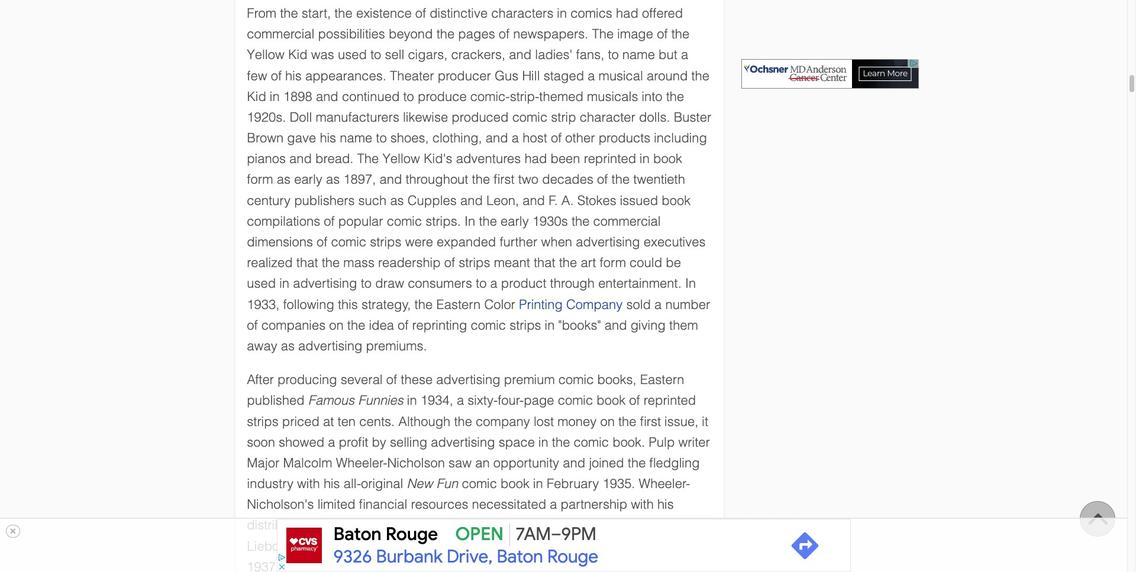 Task type: describe. For each thing, give the bounding box(es) containing it.
cupples
[[408, 193, 457, 208]]

1 vertical spatial early
[[501, 214, 529, 229]]

art
[[581, 256, 596, 271]]

reprinted inside the in 1934, a sixty-four-page comic book of reprinted strips priced at ten cents. although the company lost money on the first issue, it soon showed a profit by selling advertising space in the comic book. pulp writer major malcolm wheeler-nicholson saw an opportunity and joined the fledgling industry with his all-original
[[644, 394, 696, 408]]

comic inside comic book in february 1935. wheeler- nicholson's limited financial resources necessitated a partnership with his distributor, the independent news company, run by harry donenfeld and jack liebowitz, and the three formed a partnership to launch
[[462, 477, 497, 492]]

company
[[566, 297, 623, 312]]

showed
[[279, 435, 324, 450]]

character
[[580, 110, 635, 125]]

to up musical at the right top of the page
[[608, 48, 619, 62]]

run
[[510, 519, 528, 533]]

on inside the in 1934, a sixty-four-page comic book of reprinted strips priced at ten cents. although the company lost money on the first issue, it soon showed a profit by selling advertising space in the comic book. pulp writer major malcolm wheeler-nicholson saw an opportunity and joined the fledgling industry with his all-original
[[600, 414, 615, 429]]

profit
[[339, 435, 368, 450]]

0 vertical spatial form
[[247, 172, 273, 187]]

strips inside sold a number of companies on the idea of reprinting comic strips in "books" and giving them away as advertising premiums.
[[510, 318, 541, 333]]

in up 1920s.
[[270, 89, 280, 104]]

after producing several of these advertising premium comic books, eastern published
[[247, 373, 684, 408]]

original
[[361, 477, 403, 492]]

harry
[[550, 519, 582, 533]]

image
[[617, 27, 653, 41]]

pages
[[458, 27, 495, 41]]

new
[[407, 477, 433, 492]]

1 that from the left
[[296, 256, 318, 271]]

themed
[[539, 89, 583, 104]]

industry
[[247, 477, 293, 492]]

in inside sold a number of companies on the idea of reprinting comic strips in "books" and giving them away as advertising premiums.
[[545, 318, 555, 333]]

necessitated
[[472, 498, 546, 513]]

stokes
[[577, 193, 616, 208]]

including
[[654, 131, 707, 146]]

company,
[[447, 519, 506, 533]]

nicholson
[[387, 456, 445, 471]]

was
[[311, 48, 334, 62]]

famous
[[308, 394, 354, 408]]

produce
[[418, 89, 467, 104]]

fun
[[436, 477, 458, 492]]

in up newspapers.
[[557, 6, 567, 21]]

his up bread.
[[320, 131, 336, 146]]

twentieth
[[633, 172, 685, 187]]

the left 'art' at the top right of page
[[559, 256, 577, 271]]

crackers,
[[451, 48, 505, 62]]

existence
[[356, 6, 412, 21]]

adventures
[[456, 152, 521, 166]]

book down twentieth
[[662, 193, 691, 208]]

to down mass
[[361, 277, 372, 291]]

lost
[[534, 414, 554, 429]]

first inside from the start, the existence of distinctive characters in comics had offered commercial possibilities beyond the pages of newspapers. the image of the yellow kid was used to sell cigars, crackers, and ladies' fans, to name but a few of his appearances. theater producer gus hill staged a musical around the kid in 1898 and continued to produce comic-strip-themed musicals into the 1920s. doll manufacturers likewise produced comic strip character dolls. buster brown gave his name to shoes, clothing, and a host of other products including pianos and bread. the yellow kid's adventures had been reprinted in book form as early as 1897, and throughout the first two decades of the twentieth century publishers such as cupples and leon, and f. a. stokes issued book compilations of popular comic strips. in the early 1930s the commercial dimensions of comic strips were expanded further when advertising executives realized that the mass readership of strips meant that the art form could be used in advertising to draw consumers to a product through entertainment. in 1933, following this strategy, the eastern color
[[494, 172, 515, 187]]

major
[[247, 456, 279, 471]]

three
[[357, 539, 386, 554]]

0 vertical spatial used
[[338, 48, 367, 62]]

1933,
[[247, 297, 279, 312]]

1 horizontal spatial partnership
[[561, 498, 627, 513]]

decades
[[542, 172, 593, 187]]

premium
[[504, 373, 555, 388]]

products
[[599, 131, 650, 146]]

and right liebowitz,
[[309, 539, 331, 554]]

kid's
[[424, 152, 452, 166]]

the down sixty-
[[454, 414, 472, 429]]

advertising up the following
[[293, 277, 357, 291]]

strips down expanded at left
[[459, 256, 490, 271]]

reprinting
[[412, 318, 467, 333]]

issued
[[620, 193, 658, 208]]

published
[[247, 394, 305, 408]]

giving
[[631, 318, 666, 333]]

the left start,
[[280, 6, 298, 21]]

clothing,
[[432, 131, 482, 146]]

fans,
[[576, 48, 604, 62]]

printing company link
[[519, 297, 623, 312]]

comic up were
[[387, 214, 422, 229]]

wheeler- inside the in 1934, a sixty-four-page comic book of reprinted strips priced at ten cents. although the company lost money on the first issue, it soon showed a profit by selling advertising space in the comic book. pulp writer major malcolm wheeler-nicholson saw an opportunity and joined the fledgling industry with his all-original
[[336, 456, 387, 471]]

as up the century
[[277, 172, 291, 187]]

manufacturers
[[316, 110, 399, 125]]

doll
[[290, 110, 312, 125]]

cigars,
[[408, 48, 448, 62]]

a down news
[[435, 539, 442, 554]]

0 horizontal spatial had
[[524, 152, 547, 166]]

from the start, the existence of distinctive characters in comics had offered commercial possibilities beyond the pages of newspapers. the image of the yellow kid was used to sell cigars, crackers, and ladies' fans, to name but a few of his appearances. theater producer gus hill staged a musical around the kid in 1898 and continued to produce comic-strip-themed musicals into the 1920s. doll manufacturers likewise produced comic strip character dolls. buster brown gave his name to shoes, clothing, and a host of other products including pianos and bread. the yellow kid's adventures had been reprinted in book form as early as 1897, and throughout the first two decades of the twentieth century publishers such as cupples and leon, and f. a. stokes issued book compilations of popular comic strips. in the early 1930s the commercial dimensions of comic strips were expanded further when advertising executives realized that the mass readership of strips meant that the art form could be used in advertising to draw consumers to a product through entertainment. in 1933, following this strategy, the eastern color
[[247, 6, 711, 312]]

eastern inside after producing several of these advertising premium comic books, eastern published
[[640, 373, 684, 388]]

musical
[[599, 68, 643, 83]]

formed
[[390, 539, 431, 554]]

opportunity
[[493, 456, 559, 471]]

advertising inside sold a number of companies on the idea of reprinting comic strips in "books" and giving them away as advertising premiums.
[[298, 339, 362, 354]]

as right such
[[390, 193, 404, 208]]

idea
[[369, 318, 394, 333]]

and left f.
[[523, 193, 545, 208]]

comics
[[571, 6, 612, 21]]

february
[[547, 477, 599, 492]]

donenfeld
[[586, 519, 646, 533]]

ladies'
[[535, 48, 572, 62]]

and up comics
[[649, 519, 672, 533]]

book inside comic book in february 1935. wheeler- nicholson's limited financial resources necessitated a partnership with his distributor, the independent news company, run by harry donenfeld and jack liebowitz, and the three formed a partnership to launch
[[501, 477, 530, 492]]

century
[[247, 193, 291, 208]]

1 vertical spatial form
[[600, 256, 626, 271]]

book up twentieth
[[653, 152, 682, 166]]

the left three
[[335, 539, 353, 554]]

1 vertical spatial commercial
[[593, 214, 661, 229]]

offered
[[642, 6, 683, 21]]

meant
[[494, 256, 530, 271]]

possibilities
[[318, 27, 385, 41]]

strip
[[551, 110, 576, 125]]

a inside sold a number of companies on the idea of reprinting comic strips in "books" and giving them away as advertising premiums.
[[654, 297, 662, 312]]

comic up mass
[[331, 235, 366, 250]]

with inside the in 1934, a sixty-four-page comic book of reprinted strips priced at ten cents. although the company lost money on the first issue, it soon showed a profit by selling advertising space in the comic book. pulp writer major malcolm wheeler-nicholson saw an opportunity and joined the fledgling industry with his all-original
[[297, 477, 320, 492]]

distinctive
[[430, 6, 488, 21]]

musicals
[[587, 89, 638, 104]]

few
[[247, 68, 267, 83]]

a up harry
[[550, 498, 557, 513]]

advertising inside the in 1934, a sixty-four-page comic book of reprinted strips priced at ten cents. although the company lost money on the first issue, it soon showed a profit by selling advertising space in the comic book. pulp writer major malcolm wheeler-nicholson saw an opportunity and joined the fledgling industry with his all-original
[[431, 435, 495, 450]]

the up possibilities
[[334, 6, 353, 21]]

the down adventures
[[472, 172, 490, 187]]

1 horizontal spatial name
[[622, 48, 655, 62]]

reprinted inside from the start, the existence of distinctive characters in comics had offered commercial possibilities beyond the pages of newspapers. the image of the yellow kid was used to sell cigars, crackers, and ladies' fans, to name but a few of his appearances. theater producer gus hill staged a musical around the kid in 1898 and continued to produce comic-strip-themed musicals into the 1920s. doll manufacturers likewise produced comic strip character dolls. buster brown gave his name to shoes, clothing, and a host of other products including pianos and bread. the yellow kid's adventures had been reprinted in book form as early as 1897, and throughout the first two decades of the twentieth century publishers such as cupples and leon, and f. a. stokes issued book compilations of popular comic strips. in the early 1930s the commercial dimensions of comic strips were expanded further when advertising executives realized that the mass readership of strips meant that the art form could be used in advertising to draw consumers to a product through entertainment. in 1933, following this strategy, the eastern color
[[584, 152, 636, 166]]

strips up readership
[[370, 235, 401, 250]]

to left shoes,
[[376, 131, 387, 146]]

in down these
[[407, 394, 417, 408]]

all-
[[344, 477, 361, 492]]

product
[[501, 277, 546, 291]]

pianos
[[247, 152, 286, 166]]

further
[[500, 235, 537, 250]]

a left sixty-
[[457, 394, 464, 408]]

sixty-
[[468, 394, 498, 408]]

on inside sold a number of companies on the idea of reprinting comic strips in "books" and giving them away as advertising premiums.
[[329, 318, 344, 333]]

beyond
[[389, 27, 433, 41]]

in inside comic book in february 1935. wheeler- nicholson's limited financial resources necessitated a partnership with his distributor, the independent news company, run by harry donenfeld and jack liebowitz, and the three formed a partnership to launch
[[533, 477, 543, 492]]

1 horizontal spatial the
[[592, 27, 614, 41]]

and up hill
[[509, 48, 531, 62]]

the up the but
[[671, 27, 689, 41]]

staged
[[544, 68, 584, 83]]

buster
[[674, 110, 711, 125]]

saw
[[448, 456, 472, 471]]

the up issued
[[612, 172, 630, 187]]

wheeler- inside comic book in february 1935. wheeler- nicholson's limited financial resources necessitated a partnership with his distributor, the independent news company, run by harry donenfeld and jack liebowitz, and the three formed a partnership to launch
[[639, 477, 690, 492]]

and up adventures
[[486, 131, 508, 146]]

1 vertical spatial name
[[340, 131, 372, 146]]

0 horizontal spatial partnership
[[446, 539, 512, 554]]

and down appearances.
[[316, 89, 338, 104]]

financial
[[359, 498, 407, 513]]

book inside the in 1934, a sixty-four-page comic book of reprinted strips priced at ten cents. although the company lost money on the first issue, it soon showed a profit by selling advertising space in the comic book. pulp writer major malcolm wheeler-nicholson saw an opportunity and joined the fledgling industry with his all-original
[[597, 394, 626, 408]]

comic inside sold a number of companies on the idea of reprinting comic strips in "books" and giving them away as advertising premiums.
[[471, 318, 506, 333]]

sold
[[626, 297, 651, 312]]

executives
[[644, 235, 706, 250]]

as down bread.
[[326, 172, 340, 187]]

and up such
[[380, 172, 402, 187]]



Task type: vqa. For each thing, say whether or not it's contained in the screenshot.
They
no



Task type: locate. For each thing, give the bounding box(es) containing it.
a up color
[[490, 277, 497, 291]]

1 vertical spatial first
[[640, 414, 661, 429]]

form right 'art' at the top right of page
[[600, 256, 626, 271]]

strips inside the in 1934, a sixty-four-page comic book of reprinted strips priced at ten cents. although the company lost money on the first issue, it soon showed a profit by selling advertising space in the comic book. pulp writer major malcolm wheeler-nicholson saw an opportunity and joined the fledgling industry with his all-original
[[247, 414, 278, 429]]

the down the limited
[[311, 519, 329, 533]]

his up 1898 at the top left of page
[[285, 68, 302, 83]]

0 horizontal spatial reprinted
[[584, 152, 636, 166]]

1 horizontal spatial commercial
[[593, 214, 661, 229]]

eastern
[[436, 297, 481, 312], [640, 373, 684, 388]]

yellow
[[247, 48, 285, 62], [382, 152, 420, 166]]

printing
[[519, 297, 563, 312]]

on up book.
[[600, 414, 615, 429]]

advertising inside after producing several of these advertising premium comic books, eastern published
[[436, 373, 500, 388]]

by inside the in 1934, a sixty-four-page comic book of reprinted strips priced at ten cents. although the company lost money on the first issue, it soon showed a profit by selling advertising space in the comic book. pulp writer major malcolm wheeler-nicholson saw an opportunity and joined the fledgling industry with his all-original
[[372, 435, 386, 450]]

0 horizontal spatial by
[[372, 435, 386, 450]]

0 horizontal spatial first
[[494, 172, 515, 187]]

1 vertical spatial on
[[600, 414, 615, 429]]

strip-
[[510, 89, 539, 104]]

writer
[[678, 435, 710, 450]]

that down when
[[534, 256, 555, 271]]

comic left the books,
[[558, 373, 594, 388]]

1 vertical spatial used
[[247, 277, 276, 291]]

space
[[499, 435, 535, 450]]

of inside after producing several of these advertising premium comic books, eastern published
[[386, 373, 397, 388]]

a down "fans,"
[[588, 68, 595, 83]]

the down around
[[666, 89, 684, 104]]

them
[[669, 318, 698, 333]]

in up number
[[685, 277, 696, 291]]

1 vertical spatial in
[[685, 277, 696, 291]]

advertising
[[576, 235, 640, 250], [293, 277, 357, 291], [298, 339, 362, 354], [436, 373, 500, 388], [431, 435, 495, 450]]

first inside the in 1934, a sixty-four-page comic book of reprinted strips priced at ten cents. although the company lost money on the first issue, it soon showed a profit by selling advertising space in the comic book. pulp writer major malcolm wheeler-nicholson saw an opportunity and joined the fledgling industry with his all-original
[[640, 414, 661, 429]]

in down realized
[[279, 277, 289, 291]]

distributor,
[[247, 519, 307, 533]]

strategy,
[[361, 297, 411, 312]]

0 vertical spatial the
[[592, 27, 614, 41]]

by down the cents.
[[372, 435, 386, 450]]

with inside comic book in february 1935. wheeler- nicholson's limited financial resources necessitated a partnership with his distributor, the independent news company, run by harry donenfeld and jack liebowitz, and the three formed a partnership to launch
[[631, 498, 654, 513]]

be
[[666, 256, 681, 271]]

0 horizontal spatial wheeler-
[[336, 456, 387, 471]]

strips down printing
[[510, 318, 541, 333]]

0 horizontal spatial that
[[296, 256, 318, 271]]

as inside sold a number of companies on the idea of reprinting comic strips in "books" and giving them away as advertising premiums.
[[281, 339, 295, 354]]

selling
[[390, 435, 427, 450]]

when
[[541, 235, 572, 250]]

comic inside after producing several of these advertising premium comic books, eastern published
[[558, 373, 594, 388]]

0 vertical spatial first
[[494, 172, 515, 187]]

shoes,
[[390, 131, 429, 146]]

and inside the in 1934, a sixty-four-page comic book of reprinted strips priced at ten cents. although the company lost money on the first issue, it soon showed a profit by selling advertising space in the comic book. pulp writer major malcolm wheeler-nicholson saw an opportunity and joined the fledgling industry with his all-original
[[563, 456, 585, 471]]

brown
[[247, 131, 284, 146]]

0 horizontal spatial commercial
[[247, 27, 314, 41]]

of
[[415, 6, 426, 21], [499, 27, 510, 41], [657, 27, 668, 41], [271, 68, 282, 83], [551, 131, 562, 146], [597, 172, 608, 187], [324, 214, 335, 229], [317, 235, 327, 250], [444, 256, 455, 271], [247, 318, 258, 333], [398, 318, 409, 333], [386, 373, 397, 388], [629, 394, 640, 408]]

sell
[[385, 48, 404, 62]]

0 horizontal spatial in
[[464, 214, 475, 229]]

0 vertical spatial commercial
[[247, 27, 314, 41]]

0 horizontal spatial on
[[329, 318, 344, 333]]

were
[[405, 235, 433, 250]]

0 horizontal spatial the
[[357, 152, 379, 166]]

premiums.
[[366, 339, 427, 354]]

name
[[622, 48, 655, 62], [340, 131, 372, 146]]

used down possibilities
[[338, 48, 367, 62]]

the inside sold a number of companies on the idea of reprinting comic strips in "books" and giving them away as advertising premiums.
[[347, 318, 365, 333]]

bread.
[[315, 152, 354, 166]]

a right sold
[[654, 297, 662, 312]]

been
[[551, 152, 580, 166]]

it
[[702, 414, 708, 429]]

1 horizontal spatial with
[[631, 498, 654, 513]]

advertisement region
[[741, 59, 919, 89], [277, 520, 851, 573]]

name down manufacturers
[[340, 131, 372, 146]]

a left host
[[512, 131, 519, 146]]

commercial
[[247, 27, 314, 41], [593, 214, 661, 229]]

had up the image
[[616, 6, 638, 21]]

eastern inside from the start, the existence of distinctive characters in comics had offered commercial possibilities beyond the pages of newspapers. the image of the yellow kid was used to sell cigars, crackers, and ladies' fans, to name but a few of his appearances. theater producer gus hill staged a musical around the kid in 1898 and continued to produce comic-strip-themed musicals into the 1920s. doll manufacturers likewise produced comic strip character dolls. buster brown gave his name to shoes, clothing, and a host of other products including pianos and bread. the yellow kid's adventures had been reprinted in book form as early as 1897, and throughout the first two decades of the twentieth century publishers such as cupples and leon, and f. a. stokes issued book compilations of popular comic strips. in the early 1930s the commercial dimensions of comic strips were expanded further when advertising executives realized that the mass readership of strips meant that the art form could be used in advertising to draw consumers to a product through entertainment. in 1933, following this strategy, the eastern color
[[436, 297, 481, 312]]

1 horizontal spatial yellow
[[382, 152, 420, 166]]

1 horizontal spatial kid
[[288, 48, 307, 62]]

1 vertical spatial with
[[631, 498, 654, 513]]

0 vertical spatial partnership
[[561, 498, 627, 513]]

0 horizontal spatial used
[[247, 277, 276, 291]]

limited
[[318, 498, 355, 513]]

kid down few
[[247, 89, 266, 104]]

0 vertical spatial yellow
[[247, 48, 285, 62]]

first up pulp at the bottom
[[640, 414, 661, 429]]

and down gave
[[289, 152, 312, 166]]

2 that from the left
[[534, 256, 555, 271]]

expanded
[[437, 235, 496, 250]]

0 vertical spatial with
[[297, 477, 320, 492]]

his down fledgling at the right bottom of page
[[657, 498, 674, 513]]

1 horizontal spatial form
[[600, 256, 626, 271]]

reprinted up issue,
[[644, 394, 696, 408]]

name down the image
[[622, 48, 655, 62]]

and down company
[[605, 318, 627, 333]]

the down a.
[[572, 214, 590, 229]]

by inside comic book in february 1935. wheeler- nicholson's limited financial resources necessitated a partnership with his distributor, the independent news company, run by harry donenfeld and jack liebowitz, and the three formed a partnership to launch
[[532, 519, 546, 533]]

yellow down shoes,
[[382, 152, 420, 166]]

1934,
[[421, 394, 453, 408]]

0 horizontal spatial name
[[340, 131, 372, 146]]

1 horizontal spatial early
[[501, 214, 529, 229]]

0 horizontal spatial form
[[247, 172, 273, 187]]

book down the books,
[[597, 394, 626, 408]]

dimensions
[[247, 235, 313, 250]]

1 vertical spatial eastern
[[640, 373, 684, 388]]

realized
[[247, 256, 293, 271]]

priced
[[282, 414, 319, 429]]

0 vertical spatial advertisement region
[[741, 59, 919, 89]]

comic down money
[[574, 435, 609, 450]]

following
[[283, 297, 334, 312]]

1 vertical spatial partnership
[[446, 539, 512, 554]]

printing company
[[519, 297, 623, 312]]

0 vertical spatial reprinted
[[584, 152, 636, 166]]

0 horizontal spatial kid
[[247, 89, 266, 104]]

early
[[294, 172, 322, 187], [501, 214, 529, 229]]

money
[[558, 414, 597, 429]]

0 horizontal spatial with
[[297, 477, 320, 492]]

joined
[[589, 456, 624, 471]]

the
[[592, 27, 614, 41], [357, 152, 379, 166]]

1 vertical spatial had
[[524, 152, 547, 166]]

advertising up sixty-
[[436, 373, 500, 388]]

with
[[297, 477, 320, 492], [631, 498, 654, 513]]

funnies
[[358, 394, 403, 408]]

used up 1933,
[[247, 277, 276, 291]]

his left all-
[[324, 477, 340, 492]]

gave
[[287, 131, 316, 146]]

1 horizontal spatial reprinted
[[644, 394, 696, 408]]

comic down an at bottom
[[462, 477, 497, 492]]

the down comics
[[592, 27, 614, 41]]

f.
[[549, 193, 558, 208]]

producing
[[278, 373, 337, 388]]

an
[[475, 456, 490, 471]]

likewise
[[403, 110, 448, 125]]

malcolm
[[283, 456, 332, 471]]

1 horizontal spatial used
[[338, 48, 367, 62]]

a right the but
[[681, 48, 688, 62]]

0 vertical spatial wheeler-
[[336, 456, 387, 471]]

and up february
[[563, 456, 585, 471]]

reprinted
[[584, 152, 636, 166], [644, 394, 696, 408]]

partnership down company,
[[446, 539, 512, 554]]

newspapers.
[[513, 27, 588, 41]]

1898
[[283, 89, 312, 104]]

by right run
[[532, 519, 546, 533]]

1 vertical spatial reprinted
[[644, 394, 696, 408]]

to up color
[[476, 277, 487, 291]]

the down book.
[[628, 456, 646, 471]]

strips.
[[426, 214, 461, 229]]

1 horizontal spatial eastern
[[640, 373, 684, 388]]

advertising up 'art' at the top right of page
[[576, 235, 640, 250]]

by
[[372, 435, 386, 450], [532, 519, 546, 533]]

0 vertical spatial name
[[622, 48, 655, 62]]

but
[[659, 48, 677, 62]]

0 vertical spatial eastern
[[436, 297, 481, 312]]

characters
[[491, 6, 553, 21]]

launch
[[530, 539, 569, 554]]

through
[[550, 277, 595, 291]]

1 horizontal spatial that
[[534, 256, 555, 271]]

comic up host
[[512, 110, 547, 125]]

to inside comic book in february 1935. wheeler- nicholson's limited financial resources necessitated a partnership with his distributor, the independent news company, run by harry donenfeld and jack liebowitz, and the three formed a partnership to launch
[[516, 539, 527, 554]]

detective
[[573, 539, 628, 554]]

to left sell
[[370, 48, 381, 62]]

his inside comic book in february 1935. wheeler- nicholson's limited financial resources necessitated a partnership with his distributor, the independent news company, run by harry donenfeld and jack liebowitz, and the three formed a partnership to launch
[[657, 498, 674, 513]]

four-
[[498, 394, 524, 408]]

the left mass
[[322, 256, 340, 271]]

commercial down issued
[[593, 214, 661, 229]]

in down opportunity
[[533, 477, 543, 492]]

entertainment.
[[598, 277, 682, 291]]

the right around
[[691, 68, 709, 83]]

reprinted down products
[[584, 152, 636, 166]]

page
[[524, 394, 554, 408]]

strips up soon
[[247, 414, 278, 429]]

0 vertical spatial by
[[372, 435, 386, 450]]

his inside the in 1934, a sixty-four-page comic book of reprinted strips priced at ten cents. although the company lost money on the first issue, it soon showed a profit by selling advertising space in the comic book. pulp writer major malcolm wheeler-nicholson saw an opportunity and joined the fledgling industry with his all-original
[[324, 477, 340, 492]]

the up book.
[[618, 414, 636, 429]]

1 vertical spatial kid
[[247, 89, 266, 104]]

to
[[370, 48, 381, 62], [608, 48, 619, 62], [403, 89, 414, 104], [376, 131, 387, 146], [361, 277, 372, 291], [476, 277, 487, 291], [516, 539, 527, 554]]

in up expanded at left
[[464, 214, 475, 229]]

0 vertical spatial kid
[[288, 48, 307, 62]]

and left leon,
[[460, 193, 483, 208]]

of inside the in 1934, a sixty-four-page comic book of reprinted strips priced at ten cents. although the company lost money on the first issue, it soon showed a profit by selling advertising space in the comic book. pulp writer major malcolm wheeler-nicholson saw an opportunity and joined the fledgling industry with his all-original
[[629, 394, 640, 408]]

throughout
[[406, 172, 468, 187]]

first up leon,
[[494, 172, 515, 187]]

to down theater
[[403, 89, 414, 104]]

0 vertical spatial early
[[294, 172, 322, 187]]

1 vertical spatial wheeler-
[[639, 477, 690, 492]]

0 horizontal spatial early
[[294, 172, 322, 187]]

gus
[[495, 68, 518, 83]]

0 vertical spatial in
[[464, 214, 475, 229]]

1930s
[[532, 214, 568, 229]]

comics
[[631, 539, 675, 554]]

the up 1897,
[[357, 152, 379, 166]]

form down pianos
[[247, 172, 273, 187]]

early up publishers
[[294, 172, 322, 187]]

host
[[523, 131, 547, 146]]

away
[[247, 339, 277, 354]]

the down distinctive
[[436, 27, 455, 41]]

wheeler- down profit
[[336, 456, 387, 471]]

as down companies
[[281, 339, 295, 354]]

news
[[411, 519, 443, 533]]

other
[[565, 131, 595, 146]]

used
[[338, 48, 367, 62], [247, 277, 276, 291]]

1 horizontal spatial wheeler-
[[639, 477, 690, 492]]

commercial down from
[[247, 27, 314, 41]]

1 horizontal spatial first
[[640, 414, 661, 429]]

the down leon,
[[479, 214, 497, 229]]

on
[[329, 318, 344, 333], [600, 414, 615, 429]]

1 vertical spatial advertisement region
[[277, 520, 851, 573]]

liebowitz,
[[247, 539, 305, 554]]

a down at
[[328, 435, 335, 450]]

0 horizontal spatial eastern
[[436, 297, 481, 312]]

these
[[401, 373, 433, 388]]

1 vertical spatial by
[[532, 519, 546, 533]]

1 vertical spatial yellow
[[382, 152, 420, 166]]

0 horizontal spatial yellow
[[247, 48, 285, 62]]

publishers
[[294, 193, 355, 208]]

in up twentieth
[[640, 152, 650, 166]]

eastern down consumers
[[436, 297, 481, 312]]

in down lost
[[538, 435, 548, 450]]

draw
[[375, 277, 404, 291]]

to down run
[[516, 539, 527, 554]]

such
[[358, 193, 387, 208]]

1 horizontal spatial had
[[616, 6, 638, 21]]

1 horizontal spatial in
[[685, 277, 696, 291]]

and inside sold a number of companies on the idea of reprinting comic strips in "books" and giving them away as advertising premiums.
[[605, 318, 627, 333]]

advertising up saw
[[431, 435, 495, 450]]

comic up money
[[558, 394, 593, 408]]

1 horizontal spatial on
[[600, 414, 615, 429]]

with down 1935.
[[631, 498, 654, 513]]

pulp
[[649, 435, 675, 450]]

0 vertical spatial on
[[329, 318, 344, 333]]

the down this
[[347, 318, 365, 333]]

from
[[247, 6, 276, 21]]

yellow up few
[[247, 48, 285, 62]]

after
[[247, 373, 274, 388]]

sold a number of companies on the idea of reprinting comic strips in "books" and giving them away as advertising premiums.
[[247, 297, 710, 354]]

0 vertical spatial had
[[616, 6, 638, 21]]

independent
[[333, 519, 407, 533]]

1 vertical spatial the
[[357, 152, 379, 166]]

partnership down february
[[561, 498, 627, 513]]

compilations
[[247, 214, 320, 229]]

the up reprinting
[[415, 297, 433, 312]]

the down money
[[552, 435, 570, 450]]

1 horizontal spatial by
[[532, 519, 546, 533]]



